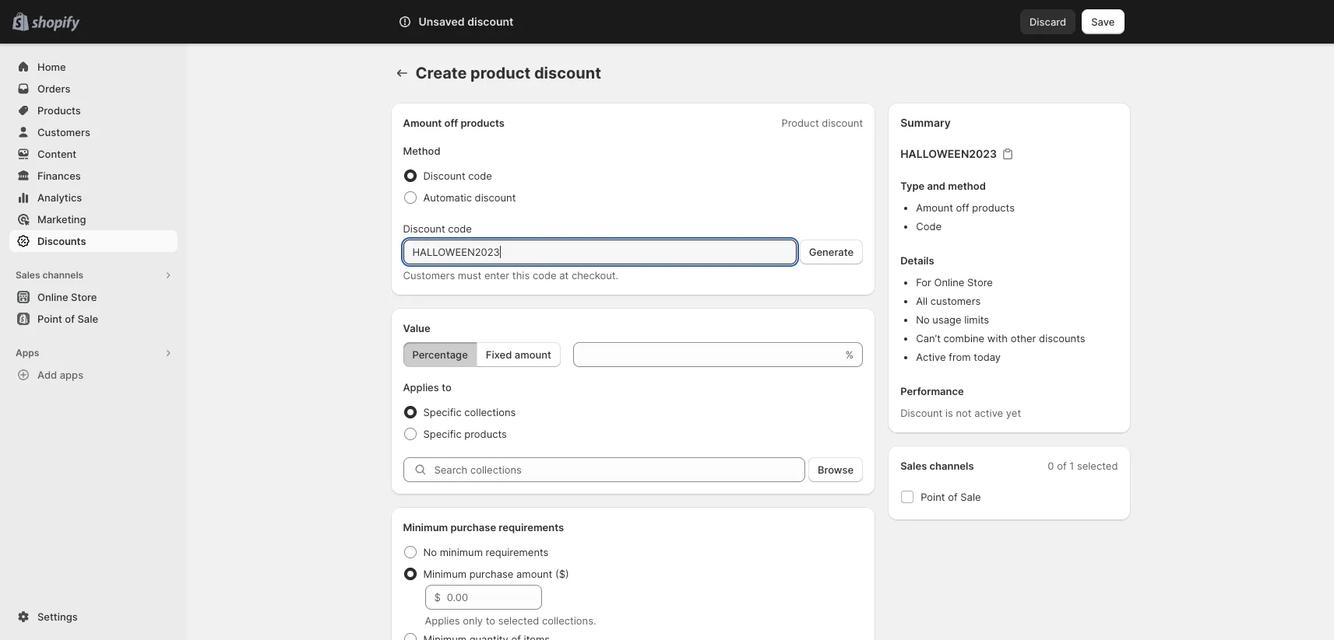 Task type: describe. For each thing, give the bounding box(es) containing it.
finances link
[[9, 165, 178, 187]]

online store button
[[0, 287, 187, 308]]

2 vertical spatial products
[[464, 428, 507, 441]]

generate
[[809, 246, 854, 259]]

1 horizontal spatial sale
[[961, 491, 981, 504]]

channels inside button
[[42, 269, 83, 281]]

0 vertical spatial discount
[[423, 170, 465, 182]]

($)
[[555, 569, 569, 581]]

1 vertical spatial code
[[448, 223, 472, 235]]

limits
[[964, 314, 989, 326]]

specific for specific collections
[[423, 407, 462, 419]]

specific for specific products
[[423, 428, 462, 441]]

minimum purchase amount ($)
[[423, 569, 569, 581]]

method
[[403, 145, 440, 157]]

marketing
[[37, 213, 86, 226]]

online store link
[[9, 287, 178, 308]]

performance
[[900, 386, 964, 398]]

unsaved
[[419, 15, 465, 28]]

save button
[[1082, 9, 1124, 34]]

finances
[[37, 170, 81, 182]]

minimum for minimum purchase requirements
[[403, 522, 448, 534]]

1 vertical spatial point
[[921, 491, 945, 504]]

today
[[974, 351, 1001, 364]]

discount for product discount
[[822, 117, 863, 129]]

fixed amount button
[[476, 343, 561, 368]]

products
[[37, 104, 81, 117]]

2 vertical spatial code
[[533, 269, 557, 282]]

add
[[37, 369, 57, 382]]

apps button
[[9, 343, 178, 364]]

minimum purchase requirements
[[403, 522, 564, 534]]

minimum
[[440, 547, 483, 559]]

no minimum requirements
[[423, 547, 549, 559]]

with
[[987, 333, 1008, 345]]

discard
[[1030, 16, 1066, 28]]

unsaved discount
[[419, 15, 513, 28]]

for online store all customers no usage limits can't combine with other discounts active from today
[[916, 276, 1085, 364]]

sales channels button
[[9, 265, 178, 287]]

apps
[[16, 347, 39, 359]]

fixed amount
[[486, 349, 551, 361]]

point inside point of sale link
[[37, 313, 62, 326]]

1 horizontal spatial sales channels
[[900, 460, 974, 473]]

point of sale inside point of sale link
[[37, 313, 98, 326]]

enter
[[484, 269, 509, 282]]

usage
[[933, 314, 962, 326]]

halloween2023
[[900, 147, 997, 160]]

customers for customers
[[37, 126, 90, 139]]

this
[[512, 269, 530, 282]]

create product discount
[[416, 64, 601, 83]]

requirements for minimum purchase requirements
[[499, 522, 564, 534]]

summary
[[900, 116, 951, 129]]

must
[[458, 269, 482, 282]]

settings link
[[9, 607, 178, 629]]

browse button
[[808, 458, 863, 483]]

apps
[[60, 369, 83, 382]]

collections.
[[542, 615, 596, 628]]

selected for 1
[[1077, 460, 1118, 473]]

add apps button
[[9, 364, 178, 386]]

orders link
[[9, 78, 178, 100]]

create
[[416, 64, 467, 83]]

automatic discount
[[423, 192, 516, 204]]

yet
[[1006, 407, 1021, 420]]

checkout.
[[572, 269, 618, 282]]

only
[[463, 615, 483, 628]]

minimum for minimum purchase amount ($)
[[423, 569, 467, 581]]

for
[[916, 276, 931, 289]]

point of sale link
[[9, 308, 178, 330]]

collections
[[464, 407, 516, 419]]

amount inside button
[[515, 349, 551, 361]]

0 vertical spatial discount code
[[423, 170, 492, 182]]

other
[[1011, 333, 1036, 345]]

home
[[37, 61, 66, 73]]

is
[[945, 407, 953, 420]]

fixed
[[486, 349, 512, 361]]

products for amount off products code
[[972, 202, 1015, 214]]

content link
[[9, 143, 178, 165]]

Discount code text field
[[403, 240, 796, 265]]

product
[[470, 64, 531, 83]]

amount for amount off products code
[[916, 202, 953, 214]]

code
[[916, 220, 942, 233]]

of inside button
[[65, 313, 75, 326]]

search
[[467, 16, 500, 28]]

search button
[[441, 9, 893, 34]]

purchase for requirements
[[451, 522, 496, 534]]

online store
[[37, 291, 97, 304]]

1 horizontal spatial sales
[[900, 460, 927, 473]]

Search collections text field
[[434, 458, 805, 483]]

2 vertical spatial discount
[[900, 407, 943, 420]]

customers link
[[9, 121, 178, 143]]

1 vertical spatial discount code
[[403, 223, 472, 235]]

products for amount off products
[[461, 117, 505, 129]]

percentage
[[412, 349, 468, 361]]

product
[[781, 117, 819, 129]]

product discount
[[781, 117, 863, 129]]

home link
[[9, 56, 178, 78]]

at
[[559, 269, 569, 282]]



Task type: locate. For each thing, give the bounding box(es) containing it.
method
[[948, 180, 986, 192]]

products down the method
[[972, 202, 1015, 214]]

all
[[916, 295, 928, 308]]

specific
[[423, 407, 462, 419], [423, 428, 462, 441]]

0 vertical spatial sales channels
[[16, 269, 83, 281]]

0 horizontal spatial store
[[71, 291, 97, 304]]

code left at at the top left of the page
[[533, 269, 557, 282]]

from
[[949, 351, 971, 364]]

automatic
[[423, 192, 472, 204]]

to down percentage
[[442, 382, 452, 394]]

code down automatic discount
[[448, 223, 472, 235]]

2 horizontal spatial of
[[1057, 460, 1067, 473]]

discard button
[[1020, 9, 1076, 34]]

discount
[[423, 170, 465, 182], [403, 223, 445, 235], [900, 407, 943, 420]]

sales channels
[[16, 269, 83, 281], [900, 460, 974, 473]]

online inside for online store all customers no usage limits can't combine with other discounts active from today
[[934, 276, 964, 289]]

sale inside button
[[77, 313, 98, 326]]

1 vertical spatial purchase
[[469, 569, 514, 581]]

selected down $ text field at the bottom left of page
[[498, 615, 539, 628]]

amount up "method"
[[403, 117, 442, 129]]

point of sale button
[[0, 308, 187, 330]]

applies for applies to
[[403, 382, 439, 394]]

selected for to
[[498, 615, 539, 628]]

0 vertical spatial of
[[65, 313, 75, 326]]

store inside for online store all customers no usage limits can't combine with other discounts active from today
[[967, 276, 993, 289]]

0 vertical spatial sale
[[77, 313, 98, 326]]

active
[[974, 407, 1003, 420]]

0 of 1 selected
[[1048, 460, 1118, 473]]

0 vertical spatial point
[[37, 313, 62, 326]]

1 vertical spatial sales channels
[[900, 460, 974, 473]]

code
[[468, 170, 492, 182], [448, 223, 472, 235], [533, 269, 557, 282]]

save
[[1091, 16, 1115, 28]]

applies only to selected collections.
[[425, 615, 596, 628]]

0 horizontal spatial amount
[[403, 117, 442, 129]]

1 horizontal spatial no
[[916, 314, 930, 326]]

applies to
[[403, 382, 452, 394]]

discount for unsaved discount
[[467, 15, 513, 28]]

off inside amount off products code
[[956, 202, 969, 214]]

1 horizontal spatial point
[[921, 491, 945, 504]]

store inside online store link
[[71, 291, 97, 304]]

1 vertical spatial applies
[[425, 615, 460, 628]]

off for amount off products
[[444, 117, 458, 129]]

discount down performance
[[900, 407, 943, 420]]

amount up code
[[916, 202, 953, 214]]

specific collections
[[423, 407, 516, 419]]

can't
[[916, 333, 941, 345]]

to
[[442, 382, 452, 394], [486, 615, 495, 628]]

0 vertical spatial requirements
[[499, 522, 564, 534]]

generate button
[[800, 240, 863, 265]]

1 vertical spatial sales
[[900, 460, 927, 473]]

off down the method
[[956, 202, 969, 214]]

analytics
[[37, 192, 82, 204]]

sales up online store
[[16, 269, 40, 281]]

minimum
[[403, 522, 448, 534], [423, 569, 467, 581]]

active
[[916, 351, 946, 364]]

1 vertical spatial products
[[972, 202, 1015, 214]]

details
[[900, 255, 934, 267]]

0 horizontal spatial sales
[[16, 269, 40, 281]]

1 vertical spatial to
[[486, 615, 495, 628]]

products link
[[9, 100, 178, 121]]

0 horizontal spatial no
[[423, 547, 437, 559]]

0 horizontal spatial of
[[65, 313, 75, 326]]

products inside amount off products code
[[972, 202, 1015, 214]]

1 vertical spatial point of sale
[[921, 491, 981, 504]]

combine
[[944, 333, 985, 345]]

off
[[444, 117, 458, 129], [956, 202, 969, 214]]

0 horizontal spatial sale
[[77, 313, 98, 326]]

customers
[[931, 295, 981, 308]]

sale
[[77, 313, 98, 326], [961, 491, 981, 504]]

0 vertical spatial to
[[442, 382, 452, 394]]

online up the customers
[[934, 276, 964, 289]]

value
[[403, 322, 430, 335]]

channels
[[42, 269, 83, 281], [930, 460, 974, 473]]

no down all
[[916, 314, 930, 326]]

online inside button
[[37, 291, 68, 304]]

purchase for amount
[[469, 569, 514, 581]]

0 vertical spatial online
[[934, 276, 964, 289]]

discount up automatic
[[423, 170, 465, 182]]

off down create
[[444, 117, 458, 129]]

store up the customers
[[967, 276, 993, 289]]

requirements up "minimum purchase amount ($)"
[[486, 547, 549, 559]]

type
[[900, 180, 925, 192]]

sales channels up online store
[[16, 269, 83, 281]]

products down collections
[[464, 428, 507, 441]]

0 horizontal spatial point
[[37, 313, 62, 326]]

0 vertical spatial minimum
[[403, 522, 448, 534]]

store down sales channels button
[[71, 291, 97, 304]]

discounts
[[1039, 333, 1085, 345]]

purchase down the no minimum requirements
[[469, 569, 514, 581]]

analytics link
[[9, 187, 178, 209]]

0 horizontal spatial channels
[[42, 269, 83, 281]]

purchase up minimum
[[451, 522, 496, 534]]

1 vertical spatial online
[[37, 291, 68, 304]]

0 vertical spatial code
[[468, 170, 492, 182]]

0 vertical spatial applies
[[403, 382, 439, 394]]

1 vertical spatial minimum
[[423, 569, 467, 581]]

browse
[[818, 464, 854, 477]]

$
[[434, 592, 441, 604]]

percentage button
[[403, 343, 477, 368]]

code up automatic discount
[[468, 170, 492, 182]]

0 horizontal spatial customers
[[37, 126, 90, 139]]

requirements for no minimum requirements
[[486, 547, 549, 559]]

amount
[[515, 349, 551, 361], [516, 569, 552, 581]]

1 horizontal spatial store
[[967, 276, 993, 289]]

1 horizontal spatial channels
[[930, 460, 974, 473]]

online up point of sale link
[[37, 291, 68, 304]]

not
[[956, 407, 972, 420]]

amount
[[403, 117, 442, 129], [916, 202, 953, 214]]

specific down specific collections
[[423, 428, 462, 441]]

discounts link
[[9, 231, 178, 252]]

0 vertical spatial specific
[[423, 407, 462, 419]]

0 vertical spatial customers
[[37, 126, 90, 139]]

customers for customers must enter this code at checkout.
[[403, 269, 455, 282]]

1 vertical spatial channels
[[930, 460, 974, 473]]

selected right 1
[[1077, 460, 1118, 473]]

1 vertical spatial selected
[[498, 615, 539, 628]]

%
[[846, 349, 854, 361]]

discount is not active yet
[[900, 407, 1021, 420]]

0 horizontal spatial to
[[442, 382, 452, 394]]

0 horizontal spatial sales channels
[[16, 269, 83, 281]]

and
[[927, 180, 946, 192]]

discount down automatic
[[403, 223, 445, 235]]

applies down $ on the left bottom of page
[[425, 615, 460, 628]]

0 vertical spatial products
[[461, 117, 505, 129]]

discount for automatic discount
[[475, 192, 516, 204]]

% text field
[[573, 343, 842, 368]]

1 horizontal spatial selected
[[1077, 460, 1118, 473]]

applies down percentage
[[403, 382, 439, 394]]

online
[[934, 276, 964, 289], [37, 291, 68, 304]]

of
[[65, 313, 75, 326], [1057, 460, 1067, 473], [948, 491, 958, 504]]

1 horizontal spatial point of sale
[[921, 491, 981, 504]]

0 horizontal spatial online
[[37, 291, 68, 304]]

requirements
[[499, 522, 564, 534], [486, 547, 549, 559]]

products
[[461, 117, 505, 129], [972, 202, 1015, 214], [464, 428, 507, 441]]

0 horizontal spatial point of sale
[[37, 313, 98, 326]]

products down product
[[461, 117, 505, 129]]

$ text field
[[447, 586, 542, 611]]

sales down the discount is not active yet at bottom right
[[900, 460, 927, 473]]

1 vertical spatial specific
[[423, 428, 462, 441]]

0 vertical spatial amount
[[403, 117, 442, 129]]

requirements up the no minimum requirements
[[499, 522, 564, 534]]

orders
[[37, 83, 70, 95]]

0 vertical spatial sales
[[16, 269, 40, 281]]

specific down applies to
[[423, 407, 462, 419]]

to right only
[[486, 615, 495, 628]]

marketing link
[[9, 209, 178, 231]]

1
[[1070, 460, 1074, 473]]

1 horizontal spatial to
[[486, 615, 495, 628]]

0 vertical spatial no
[[916, 314, 930, 326]]

1 vertical spatial discount
[[403, 223, 445, 235]]

no inside for online store all customers no usage limits can't combine with other discounts active from today
[[916, 314, 930, 326]]

1 vertical spatial off
[[956, 202, 969, 214]]

no
[[916, 314, 930, 326], [423, 547, 437, 559]]

discount code down automatic
[[403, 223, 472, 235]]

amount right fixed
[[515, 349, 551, 361]]

channels up online store
[[42, 269, 83, 281]]

amount for amount off products
[[403, 117, 442, 129]]

add apps
[[37, 369, 83, 382]]

discounts
[[37, 235, 86, 248]]

point
[[37, 313, 62, 326], [921, 491, 945, 504]]

0 vertical spatial selected
[[1077, 460, 1118, 473]]

no left minimum
[[423, 547, 437, 559]]

applies for applies only to selected collections.
[[425, 615, 460, 628]]

1 vertical spatial store
[[71, 291, 97, 304]]

discount
[[467, 15, 513, 28], [534, 64, 601, 83], [822, 117, 863, 129], [475, 192, 516, 204]]

0 vertical spatial point of sale
[[37, 313, 98, 326]]

customers must enter this code at checkout.
[[403, 269, 618, 282]]

type and method
[[900, 180, 986, 192]]

1 vertical spatial requirements
[[486, 547, 549, 559]]

sales inside button
[[16, 269, 40, 281]]

0 horizontal spatial off
[[444, 117, 458, 129]]

0 vertical spatial amount
[[515, 349, 551, 361]]

0 vertical spatial off
[[444, 117, 458, 129]]

0 vertical spatial store
[[967, 276, 993, 289]]

sales channels inside sales channels button
[[16, 269, 83, 281]]

0 vertical spatial channels
[[42, 269, 83, 281]]

1 horizontal spatial online
[[934, 276, 964, 289]]

minimum up minimum
[[403, 522, 448, 534]]

1 horizontal spatial customers
[[403, 269, 455, 282]]

off for amount off products code
[[956, 202, 969, 214]]

minimum up $ on the left bottom of page
[[423, 569, 467, 581]]

1 vertical spatial customers
[[403, 269, 455, 282]]

specific products
[[423, 428, 507, 441]]

customers left must
[[403, 269, 455, 282]]

content
[[37, 148, 76, 160]]

1 vertical spatial of
[[1057, 460, 1067, 473]]

sales channels down is
[[900, 460, 974, 473]]

customers
[[37, 126, 90, 139], [403, 269, 455, 282]]

discount code up automatic
[[423, 170, 492, 182]]

1 vertical spatial amount
[[916, 202, 953, 214]]

1 horizontal spatial amount
[[916, 202, 953, 214]]

1 horizontal spatial of
[[948, 491, 958, 504]]

settings
[[37, 611, 78, 624]]

channels down is
[[930, 460, 974, 473]]

0 horizontal spatial selected
[[498, 615, 539, 628]]

1 horizontal spatial off
[[956, 202, 969, 214]]

1 vertical spatial sale
[[961, 491, 981, 504]]

1 vertical spatial amount
[[516, 569, 552, 581]]

amount inside amount off products code
[[916, 202, 953, 214]]

amount left ($)
[[516, 569, 552, 581]]

2 vertical spatial of
[[948, 491, 958, 504]]

2 specific from the top
[[423, 428, 462, 441]]

customers down products
[[37, 126, 90, 139]]

1 specific from the top
[[423, 407, 462, 419]]

shopify image
[[31, 16, 80, 32]]

selected
[[1077, 460, 1118, 473], [498, 615, 539, 628]]

amount off products
[[403, 117, 505, 129]]

0 vertical spatial purchase
[[451, 522, 496, 534]]

1 vertical spatial no
[[423, 547, 437, 559]]



Task type: vqa. For each thing, say whether or not it's contained in the screenshot.
subtotal
no



